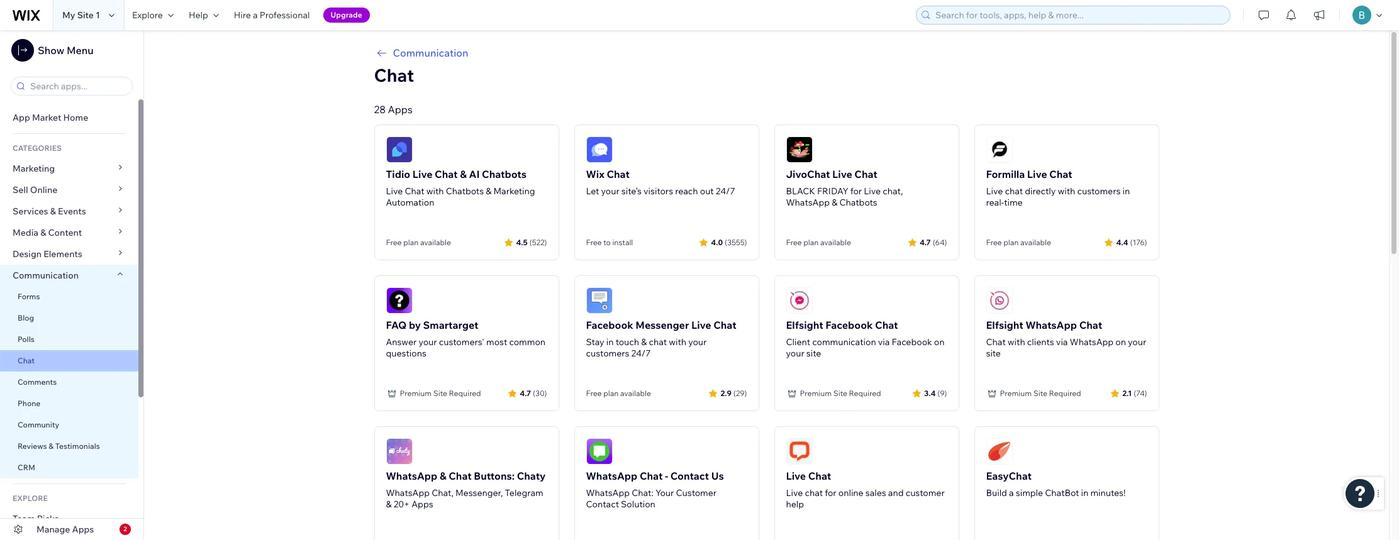Task type: describe. For each thing, give the bounding box(es) containing it.
3.4 (9)
[[925, 389, 948, 398]]

chaty
[[517, 470, 546, 483]]

customer
[[906, 488, 945, 499]]

premium site required for facebook
[[800, 389, 882, 398]]

chat,
[[883, 186, 903, 197]]

simple
[[1016, 488, 1044, 499]]

sell online
[[13, 184, 57, 196]]

forms
[[18, 292, 40, 301]]

4.7 for jivochat live chat
[[920, 238, 931, 247]]

chatbots down ai
[[446, 186, 484, 197]]

whatsapp inside jivochat live chat black friday for live chat, whatsapp & chatbots
[[786, 197, 830, 208]]

hire a professional
[[234, 9, 310, 21]]

telegram
[[505, 488, 544, 499]]

black
[[786, 186, 816, 197]]

app market home link
[[0, 107, 138, 128]]

phone
[[18, 399, 40, 408]]

whatsapp & chat buttons: chaty logo image
[[386, 439, 413, 465]]

chat inside the formilla live chat live chat directly with customers in real-time
[[1005, 186, 1023, 197]]

28 apps
[[374, 103, 413, 116]]

your inside faq by smartarget answer your customers' most common questions
[[419, 337, 437, 348]]

design
[[13, 249, 42, 260]]

install
[[613, 238, 633, 247]]

chat inside facebook messenger live chat stay in touch & chat with your customers 24/7
[[714, 319, 737, 332]]

your inside elfsight facebook chat client communication via facebook on your site
[[786, 348, 805, 359]]

(29)
[[734, 389, 747, 398]]

whatsapp chat - contact us whatsapp chat: your customer contact solution
[[586, 470, 724, 510]]

design elements link
[[0, 244, 138, 265]]

free plan available for ai
[[386, 238, 451, 247]]

2.9
[[721, 389, 732, 398]]

polls
[[18, 335, 34, 344]]

Search apps... field
[[26, 77, 128, 95]]

team
[[13, 514, 35, 525]]

chat inside "sidebar" element
[[18, 356, 35, 366]]

with inside tidio live chat & ai chatbots live chat with chatbots & marketing automation
[[427, 186, 444, 197]]

customers inside facebook messenger live chat stay in touch & chat with your customers 24/7
[[586, 348, 630, 359]]

apps inside whatsapp & chat buttons: chaty whatsapp chat, messenger, telegram & 20+ apps
[[412, 499, 433, 510]]

elfsight facebook chat logo image
[[786, 288, 813, 314]]

your inside wix chat let your site's visitors reach out 24/7
[[601, 186, 620, 197]]

jivochat live chat black friday for live chat, whatsapp & chatbots
[[786, 168, 903, 208]]

premium for facebook
[[800, 389, 832, 398]]

3.4
[[925, 389, 936, 398]]

customers inside the formilla live chat live chat directly with customers in real-time
[[1078, 186, 1121, 197]]

blog
[[18, 313, 34, 323]]

site left 1
[[77, 9, 94, 21]]

20+
[[394, 499, 410, 510]]

available for chat
[[1021, 238, 1052, 247]]

free for chat
[[987, 238, 1002, 247]]

2.1 (74)
[[1123, 389, 1148, 398]]

visitors
[[644, 186, 673, 197]]

forms link
[[0, 286, 138, 308]]

jivochat
[[786, 168, 830, 181]]

chatbots right ai
[[482, 168, 527, 181]]

time
[[1005, 197, 1023, 208]]

chat link
[[0, 351, 138, 372]]

online
[[839, 488, 864, 499]]

4.4
[[1117, 238, 1129, 247]]

professional
[[260, 9, 310, 21]]

required for by
[[449, 389, 481, 398]]

chatbots inside jivochat live chat black friday for live chat, whatsapp & chatbots
[[840, 197, 878, 208]]

help
[[189, 9, 208, 21]]

24/7 inside wix chat let your site's visitors reach out 24/7
[[716, 186, 736, 197]]

in for easychat
[[1082, 488, 1089, 499]]

elfsight for elfsight whatsapp chat
[[987, 319, 1024, 332]]

apps for 28 apps
[[388, 103, 413, 116]]

faq by smartarget logo image
[[386, 288, 413, 314]]

smartarget
[[423, 319, 479, 332]]

on inside elfsight facebook chat client communication via facebook on your site
[[934, 337, 945, 348]]

chat:
[[632, 488, 654, 499]]

site for elfsight whatsapp chat
[[1034, 389, 1048, 398]]

with inside the formilla live chat live chat directly with customers in real-time
[[1058, 186, 1076, 197]]

chat inside live chat live chat for online sales and customer help
[[805, 488, 823, 499]]

for inside jivochat live chat black friday for live chat, whatsapp & chatbots
[[851, 186, 862, 197]]

community link
[[0, 415, 138, 436]]

explore
[[13, 494, 48, 503]]

team picks
[[13, 514, 59, 525]]

common
[[509, 337, 546, 348]]

app market home
[[13, 112, 88, 123]]

design elements
[[13, 249, 82, 260]]

formilla live chat live chat directly with customers in real-time
[[987, 168, 1130, 208]]

2 horizontal spatial facebook
[[892, 337, 932, 348]]

(30)
[[533, 389, 547, 398]]

whatsapp down whatsapp chat - contact us  logo
[[586, 470, 638, 483]]

available for friday
[[821, 238, 851, 247]]

reviews & testimonials link
[[0, 436, 138, 458]]

reach
[[675, 186, 698, 197]]

facebook messenger live chat stay in touch & chat with your customers 24/7
[[586, 319, 737, 359]]

required for facebook
[[849, 389, 882, 398]]

upgrade button
[[323, 8, 370, 23]]

free for friday
[[786, 238, 802, 247]]

easychat logo image
[[987, 439, 1013, 465]]

customers'
[[439, 337, 485, 348]]

chat,
[[432, 488, 454, 499]]

site for elfsight facebook chat
[[834, 389, 848, 398]]

messenger,
[[456, 488, 503, 499]]

apps for manage apps
[[72, 524, 94, 536]]

hire a professional link
[[226, 0, 318, 30]]

site inside elfsight whatsapp chat chat with clients via whatsapp on your site
[[987, 348, 1001, 359]]

4.0
[[711, 238, 723, 247]]

whatsapp left chat:
[[586, 488, 630, 499]]

market
[[32, 112, 61, 123]]

whatsapp chat - contact us  logo image
[[586, 439, 613, 465]]

2.1
[[1123, 389, 1132, 398]]

plan for friday
[[804, 238, 819, 247]]

ai
[[469, 168, 480, 181]]

formilla live chat logo image
[[987, 137, 1013, 163]]

chat inside wix chat let your site's visitors reach out 24/7
[[607, 168, 630, 181]]

app
[[13, 112, 30, 123]]

team picks link
[[0, 509, 138, 530]]

minutes!
[[1091, 488, 1126, 499]]

media & content link
[[0, 222, 138, 244]]

my
[[62, 9, 75, 21]]

on inside elfsight whatsapp chat chat with clients via whatsapp on your site
[[1116, 337, 1127, 348]]

picks
[[37, 514, 59, 525]]

community
[[18, 420, 59, 430]]

stay
[[586, 337, 605, 348]]

for inside live chat live chat for online sales and customer help
[[825, 488, 837, 499]]

content
[[48, 227, 82, 239]]

4.4 (176)
[[1117, 238, 1148, 247]]

messenger
[[636, 319, 689, 332]]

most
[[487, 337, 507, 348]]

chat inside elfsight facebook chat client communication via facebook on your site
[[876, 319, 898, 332]]

elfsight whatsapp chat chat with clients via whatsapp on your site
[[987, 319, 1147, 359]]

live chat live chat for online sales and customer help
[[786, 470, 945, 510]]

by
[[409, 319, 421, 332]]

available for stay
[[621, 389, 651, 398]]

questions
[[386, 348, 427, 359]]

let
[[586, 186, 599, 197]]

solution
[[621, 499, 656, 510]]

marketing inside "sidebar" element
[[13, 163, 55, 174]]

chat inside whatsapp & chat buttons: chaty whatsapp chat, messenger, telegram & 20+ apps
[[449, 470, 472, 483]]



Task type: vqa. For each thing, say whether or not it's contained in the screenshot.
Us
yes



Task type: locate. For each thing, give the bounding box(es) containing it.
comments link
[[0, 372, 138, 393]]

required down customers'
[[449, 389, 481, 398]]

2 via from the left
[[1057, 337, 1068, 348]]

0 vertical spatial communication
[[393, 47, 469, 59]]

1
[[96, 9, 100, 21]]

1 vertical spatial contact
[[586, 499, 619, 510]]

formilla
[[987, 168, 1025, 181]]

plan for stay
[[604, 389, 619, 398]]

1 horizontal spatial premium site required
[[800, 389, 882, 398]]

in up 4.4
[[1123, 186, 1130, 197]]

menu
[[67, 44, 94, 57]]

2 vertical spatial in
[[1082, 488, 1089, 499]]

0 vertical spatial in
[[1123, 186, 1130, 197]]

1 horizontal spatial required
[[849, 389, 882, 398]]

1 vertical spatial customers
[[586, 348, 630, 359]]

1 vertical spatial a
[[1010, 488, 1014, 499]]

reviews
[[18, 442, 47, 451]]

plan
[[404, 238, 419, 247], [804, 238, 819, 247], [1004, 238, 1019, 247], [604, 389, 619, 398]]

your down messenger on the bottom of page
[[689, 337, 707, 348]]

marketing
[[13, 163, 55, 174], [494, 186, 535, 197]]

on up (9)
[[934, 337, 945, 348]]

sell
[[13, 184, 28, 196]]

manage
[[37, 524, 70, 536]]

1 horizontal spatial for
[[851, 186, 862, 197]]

sales
[[866, 488, 887, 499]]

4.7 left (30) on the bottom
[[520, 389, 531, 398]]

apps right 28
[[388, 103, 413, 116]]

1 vertical spatial 24/7
[[632, 348, 651, 359]]

elfsight
[[786, 319, 824, 332], [987, 319, 1024, 332]]

live inside facebook messenger live chat stay in touch & chat with your customers 24/7
[[692, 319, 712, 332]]

show menu
[[38, 44, 94, 57]]

2 site from the left
[[987, 348, 1001, 359]]

0 horizontal spatial required
[[449, 389, 481, 398]]

to
[[604, 238, 611, 247]]

for left online
[[825, 488, 837, 499]]

free down stay
[[586, 389, 602, 398]]

reviews & testimonials
[[18, 442, 100, 451]]

communication
[[813, 337, 876, 348]]

premium site required for by
[[400, 389, 481, 398]]

via inside elfsight whatsapp chat chat with clients via whatsapp on your site
[[1057, 337, 1068, 348]]

0 horizontal spatial marketing
[[13, 163, 55, 174]]

0 horizontal spatial communication link
[[0, 265, 138, 286]]

facebook messenger live chat logo image
[[586, 288, 613, 314]]

media
[[13, 227, 38, 239]]

& inside jivochat live chat black friday for live chat, whatsapp & chatbots
[[832, 197, 838, 208]]

chat down messenger on the bottom of page
[[649, 337, 667, 348]]

my site 1
[[62, 9, 100, 21]]

0 horizontal spatial premium site required
[[400, 389, 481, 398]]

home
[[63, 112, 88, 123]]

1 premium from the left
[[400, 389, 432, 398]]

your right let
[[601, 186, 620, 197]]

free
[[386, 238, 402, 247], [586, 238, 602, 247], [786, 238, 802, 247], [987, 238, 1002, 247], [586, 389, 602, 398]]

faq
[[386, 319, 407, 332]]

on up 2.1 on the right bottom of the page
[[1116, 337, 1127, 348]]

1 horizontal spatial 4.7
[[920, 238, 931, 247]]

facebook inside facebook messenger live chat stay in touch & chat with your customers 24/7
[[586, 319, 634, 332]]

live chat logo image
[[786, 439, 813, 465]]

your left communication
[[786, 348, 805, 359]]

a inside easychat build a simple chatbot in minutes!
[[1010, 488, 1014, 499]]

via right communication
[[878, 337, 890, 348]]

free down 'real-'
[[987, 238, 1002, 247]]

free for stay
[[586, 389, 602, 398]]

jivochat live chat logo image
[[786, 137, 813, 163]]

2 horizontal spatial chat
[[1005, 186, 1023, 197]]

0 horizontal spatial chat
[[649, 337, 667, 348]]

available down time at the top right of the page
[[1021, 238, 1052, 247]]

chat inside whatsapp chat - contact us whatsapp chat: your customer contact solution
[[640, 470, 663, 483]]

your
[[601, 186, 620, 197], [419, 337, 437, 348], [689, 337, 707, 348], [1128, 337, 1147, 348], [786, 348, 805, 359]]

friday
[[818, 186, 849, 197]]

free plan available down automation
[[386, 238, 451, 247]]

1 vertical spatial communication
[[13, 270, 81, 281]]

site left the clients
[[987, 348, 1001, 359]]

&
[[460, 168, 467, 181], [486, 186, 492, 197], [832, 197, 838, 208], [50, 206, 56, 217], [40, 227, 46, 239], [641, 337, 647, 348], [49, 442, 54, 451], [440, 470, 447, 483], [386, 499, 392, 510]]

0 vertical spatial apps
[[388, 103, 413, 116]]

crm link
[[0, 458, 138, 479]]

sidebar element
[[0, 30, 144, 541]]

available down touch
[[621, 389, 651, 398]]

phone link
[[0, 393, 138, 415]]

free for ai
[[386, 238, 402, 247]]

for right friday
[[851, 186, 862, 197]]

3 required from the left
[[1050, 389, 1082, 398]]

1 vertical spatial 4.7
[[520, 389, 531, 398]]

via
[[878, 337, 890, 348], [1057, 337, 1068, 348]]

easychat
[[987, 470, 1032, 483]]

3 premium site required from the left
[[1000, 389, 1082, 398]]

a inside hire a professional link
[[253, 9, 258, 21]]

communication link
[[374, 45, 1160, 60], [0, 265, 138, 286]]

automation
[[386, 197, 435, 208]]

services & events link
[[0, 201, 138, 222]]

0 vertical spatial a
[[253, 9, 258, 21]]

free plan available for friday
[[786, 238, 851, 247]]

site for faq by smartarget
[[433, 389, 447, 398]]

customers
[[1078, 186, 1121, 197], [586, 348, 630, 359]]

24/7 down messenger on the bottom of page
[[632, 348, 651, 359]]

0 vertical spatial contact
[[671, 470, 709, 483]]

1 horizontal spatial 24/7
[[716, 186, 736, 197]]

1 premium site required from the left
[[400, 389, 481, 398]]

your inside elfsight whatsapp chat chat with clients via whatsapp on your site
[[1128, 337, 1147, 348]]

0 horizontal spatial customers
[[586, 348, 630, 359]]

0 horizontal spatial communication
[[13, 270, 81, 281]]

0 horizontal spatial 4.7
[[520, 389, 531, 398]]

1 vertical spatial marketing
[[494, 186, 535, 197]]

1 horizontal spatial communication
[[393, 47, 469, 59]]

premium for by
[[400, 389, 432, 398]]

(64)
[[933, 238, 948, 247]]

in inside easychat build a simple chatbot in minutes!
[[1082, 488, 1089, 499]]

chatbots
[[482, 168, 527, 181], [446, 186, 484, 197], [840, 197, 878, 208]]

show
[[38, 44, 64, 57]]

4.5 (522)
[[516, 238, 547, 247]]

in inside facebook messenger live chat stay in touch & chat with your customers 24/7
[[607, 337, 614, 348]]

communication inside "sidebar" element
[[13, 270, 81, 281]]

events
[[58, 206, 86, 217]]

apps right manage
[[72, 524, 94, 536]]

0 horizontal spatial for
[[825, 488, 837, 499]]

2 premium site required from the left
[[800, 389, 882, 398]]

0 horizontal spatial a
[[253, 9, 258, 21]]

free left to in the left top of the page
[[586, 238, 602, 247]]

(522)
[[530, 238, 547, 247]]

chat
[[1005, 186, 1023, 197], [649, 337, 667, 348], [805, 488, 823, 499]]

plan down automation
[[404, 238, 419, 247]]

whatsapp up the clients
[[1026, 319, 1078, 332]]

1 horizontal spatial communication link
[[374, 45, 1160, 60]]

clients
[[1028, 337, 1055, 348]]

elfsight down elfsight whatsapp chat logo
[[987, 319, 1024, 332]]

required down elfsight whatsapp chat chat with clients via whatsapp on your site
[[1050, 389, 1082, 398]]

0 horizontal spatial via
[[878, 337, 890, 348]]

in
[[1123, 186, 1130, 197], [607, 337, 614, 348], [1082, 488, 1089, 499]]

0 horizontal spatial premium
[[400, 389, 432, 398]]

site inside elfsight facebook chat client communication via facebook on your site
[[807, 348, 821, 359]]

wix chat logo image
[[586, 137, 613, 163]]

whatsapp down whatsapp & chat buttons: chaty logo on the bottom
[[386, 470, 438, 483]]

in inside the formilla live chat live chat directly with customers in real-time
[[1123, 186, 1130, 197]]

chat right 'help'
[[805, 488, 823, 499]]

chat inside facebook messenger live chat stay in touch & chat with your customers 24/7
[[649, 337, 667, 348]]

plan down time at the top right of the page
[[1004, 238, 1019, 247]]

2 premium from the left
[[800, 389, 832, 398]]

4.0 (3555)
[[711, 238, 747, 247]]

0 vertical spatial 24/7
[[716, 186, 736, 197]]

free down automation
[[386, 238, 402, 247]]

premium site required down questions
[[400, 389, 481, 398]]

0 vertical spatial for
[[851, 186, 862, 197]]

out
[[700, 186, 714, 197]]

1 vertical spatial communication link
[[0, 265, 138, 286]]

premium site required
[[400, 389, 481, 398], [800, 389, 882, 398], [1000, 389, 1082, 398]]

premium site required down the clients
[[1000, 389, 1082, 398]]

tidio live chat & ai chatbots logo image
[[386, 137, 413, 163]]

your up the 2.1 (74)
[[1128, 337, 1147, 348]]

1 horizontal spatial marketing
[[494, 186, 535, 197]]

with inside elfsight whatsapp chat chat with clients via whatsapp on your site
[[1008, 337, 1026, 348]]

plan down stay
[[604, 389, 619, 398]]

-
[[665, 470, 668, 483]]

on
[[934, 337, 945, 348], [1116, 337, 1127, 348]]

4.7
[[920, 238, 931, 247], [520, 389, 531, 398]]

marketing inside tidio live chat & ai chatbots live chat with chatbots & marketing automation
[[494, 186, 535, 197]]

a right "build"
[[1010, 488, 1014, 499]]

(3555)
[[725, 238, 747, 247]]

free plan available for chat
[[987, 238, 1052, 247]]

elfsight inside elfsight facebook chat client communication via facebook on your site
[[786, 319, 824, 332]]

0 horizontal spatial on
[[934, 337, 945, 348]]

2 horizontal spatial premium
[[1000, 389, 1032, 398]]

your inside facebook messenger live chat stay in touch & chat with your customers 24/7
[[689, 337, 707, 348]]

1 horizontal spatial site
[[987, 348, 1001, 359]]

whatsapp down jivochat
[[786, 197, 830, 208]]

elfsight inside elfsight whatsapp chat chat with clients via whatsapp on your site
[[987, 319, 1024, 332]]

1 horizontal spatial facebook
[[826, 319, 873, 332]]

premium site required for whatsapp
[[1000, 389, 1082, 398]]

plan for chat
[[1004, 238, 1019, 247]]

0 horizontal spatial contact
[[586, 499, 619, 510]]

0 horizontal spatial in
[[607, 337, 614, 348]]

24/7 inside facebook messenger live chat stay in touch & chat with your customers 24/7
[[632, 348, 651, 359]]

elfsight up client
[[786, 319, 824, 332]]

with
[[427, 186, 444, 197], [1058, 186, 1076, 197], [669, 337, 687, 348], [1008, 337, 1026, 348]]

whatsapp & chat buttons: chaty whatsapp chat, messenger, telegram & 20+ apps
[[386, 470, 546, 510]]

28
[[374, 103, 386, 116]]

1 horizontal spatial customers
[[1078, 186, 1121, 197]]

free for site's
[[586, 238, 602, 247]]

facebook up stay
[[586, 319, 634, 332]]

1 vertical spatial in
[[607, 337, 614, 348]]

contact up 'customer'
[[671, 470, 709, 483]]

testimonials
[[55, 442, 100, 451]]

facebook up 3.4
[[892, 337, 932, 348]]

1 horizontal spatial chat
[[805, 488, 823, 499]]

customers down facebook messenger live chat logo
[[586, 348, 630, 359]]

2 required from the left
[[849, 389, 882, 398]]

a right hire
[[253, 9, 258, 21]]

4.7 left (64)
[[920, 238, 931, 247]]

marketing down categories
[[13, 163, 55, 174]]

0 vertical spatial 4.7
[[920, 238, 931, 247]]

1 site from the left
[[807, 348, 821, 359]]

site
[[77, 9, 94, 21], [433, 389, 447, 398], [834, 389, 848, 398], [1034, 389, 1048, 398]]

required down elfsight facebook chat client communication via facebook on your site
[[849, 389, 882, 398]]

1 on from the left
[[934, 337, 945, 348]]

site's
[[622, 186, 642, 197]]

apps inside "sidebar" element
[[72, 524, 94, 536]]

2 elfsight from the left
[[987, 319, 1024, 332]]

plan for ai
[[404, 238, 419, 247]]

0 horizontal spatial site
[[807, 348, 821, 359]]

whatsapp left chat,
[[386, 488, 430, 499]]

0 horizontal spatial facebook
[[586, 319, 634, 332]]

0 horizontal spatial elfsight
[[786, 319, 824, 332]]

2 vertical spatial chat
[[805, 488, 823, 499]]

1 via from the left
[[878, 337, 890, 348]]

touch
[[616, 337, 639, 348]]

contact
[[671, 470, 709, 483], [586, 499, 619, 510]]

1 vertical spatial for
[[825, 488, 837, 499]]

(74)
[[1134, 389, 1148, 398]]

categories
[[13, 143, 62, 153]]

help button
[[181, 0, 226, 30]]

2 vertical spatial apps
[[72, 524, 94, 536]]

elfsight whatsapp chat logo image
[[987, 288, 1013, 314]]

2
[[123, 526, 127, 534]]

free plan available down time at the top right of the page
[[987, 238, 1052, 247]]

1 horizontal spatial a
[[1010, 488, 1014, 499]]

free plan available down friday
[[786, 238, 851, 247]]

chat down the formilla at top
[[1005, 186, 1023, 197]]

client
[[786, 337, 811, 348]]

required for whatsapp
[[1050, 389, 1082, 398]]

0 vertical spatial communication link
[[374, 45, 1160, 60]]

2 horizontal spatial premium site required
[[1000, 389, 1082, 398]]

1 vertical spatial apps
[[412, 499, 433, 510]]

site down customers'
[[433, 389, 447, 398]]

premium down client
[[800, 389, 832, 398]]

premium down questions
[[400, 389, 432, 398]]

via inside elfsight facebook chat client communication via facebook on your site
[[878, 337, 890, 348]]

1 vertical spatial chat
[[649, 337, 667, 348]]

1 horizontal spatial contact
[[671, 470, 709, 483]]

2 horizontal spatial in
[[1123, 186, 1130, 197]]

site down the elfsight facebook chat logo
[[807, 348, 821, 359]]

elfsight for elfsight facebook chat
[[786, 319, 824, 332]]

premium down the clients
[[1000, 389, 1032, 398]]

media & content
[[13, 227, 82, 239]]

site down communication
[[834, 389, 848, 398]]

available for ai
[[420, 238, 451, 247]]

0 vertical spatial marketing
[[13, 163, 55, 174]]

premium for whatsapp
[[1000, 389, 1032, 398]]

0 vertical spatial chat
[[1005, 186, 1023, 197]]

2 horizontal spatial required
[[1050, 389, 1082, 398]]

build
[[987, 488, 1008, 499]]

customers up 4.4
[[1078, 186, 1121, 197]]

in for facebook messenger live chat
[[607, 337, 614, 348]]

2 on from the left
[[1116, 337, 1127, 348]]

1 horizontal spatial via
[[1057, 337, 1068, 348]]

1 required from the left
[[449, 389, 481, 398]]

facebook up communication
[[826, 319, 873, 332]]

1 horizontal spatial elfsight
[[987, 319, 1024, 332]]

in right the chatbot
[[1082, 488, 1089, 499]]

tidio
[[386, 168, 411, 181]]

24/7 right "out"
[[716, 186, 736, 197]]

with inside facebook messenger live chat stay in touch & chat with your customers 24/7
[[669, 337, 687, 348]]

marketing up the 4.5
[[494, 186, 535, 197]]

easychat build a simple chatbot in minutes!
[[987, 470, 1126, 499]]

free plan available down touch
[[586, 389, 651, 398]]

whatsapp right the clients
[[1070, 337, 1114, 348]]

3 premium from the left
[[1000, 389, 1032, 398]]

site down the clients
[[1034, 389, 1048, 398]]

comments
[[18, 378, 57, 387]]

2.9 (29)
[[721, 389, 747, 398]]

apps right 20+
[[412, 499, 433, 510]]

0 horizontal spatial 24/7
[[632, 348, 651, 359]]

premium site required down communication
[[800, 389, 882, 398]]

elements
[[44, 249, 82, 260]]

1 horizontal spatial on
[[1116, 337, 1127, 348]]

1 horizontal spatial premium
[[800, 389, 832, 398]]

4.7 for faq by smartarget
[[520, 389, 531, 398]]

contact left solution
[[586, 499, 619, 510]]

chat
[[374, 64, 414, 86], [435, 168, 458, 181], [607, 168, 630, 181], [855, 168, 878, 181], [1050, 168, 1073, 181], [405, 186, 425, 197], [714, 319, 737, 332], [876, 319, 898, 332], [1080, 319, 1103, 332], [987, 337, 1006, 348], [18, 356, 35, 366], [449, 470, 472, 483], [640, 470, 663, 483], [809, 470, 832, 483]]

plan down black
[[804, 238, 819, 247]]

free plan available for stay
[[586, 389, 651, 398]]

0 vertical spatial customers
[[1078, 186, 1121, 197]]

available down automation
[[420, 238, 451, 247]]

1 elfsight from the left
[[786, 319, 824, 332]]

chatbot
[[1046, 488, 1080, 499]]

your down by
[[419, 337, 437, 348]]

chat inside live chat live chat for online sales and customer help
[[809, 470, 832, 483]]

& inside facebook messenger live chat stay in touch & chat with your customers 24/7
[[641, 337, 647, 348]]

chat inside the formilla live chat live chat directly with customers in real-time
[[1050, 168, 1073, 181]]

required
[[449, 389, 481, 398], [849, 389, 882, 398], [1050, 389, 1082, 398]]

in right stay
[[607, 337, 614, 348]]

1 horizontal spatial in
[[1082, 488, 1089, 499]]

chat inside jivochat live chat black friday for live chat, whatsapp & chatbots
[[855, 168, 878, 181]]

free down black
[[786, 238, 802, 247]]

via right the clients
[[1057, 337, 1068, 348]]

chatbots left the chat,
[[840, 197, 878, 208]]

(176)
[[1131, 238, 1148, 247]]

hire
[[234, 9, 251, 21]]

available down friday
[[821, 238, 851, 247]]

Search for tools, apps, help & more... field
[[932, 6, 1227, 24]]



